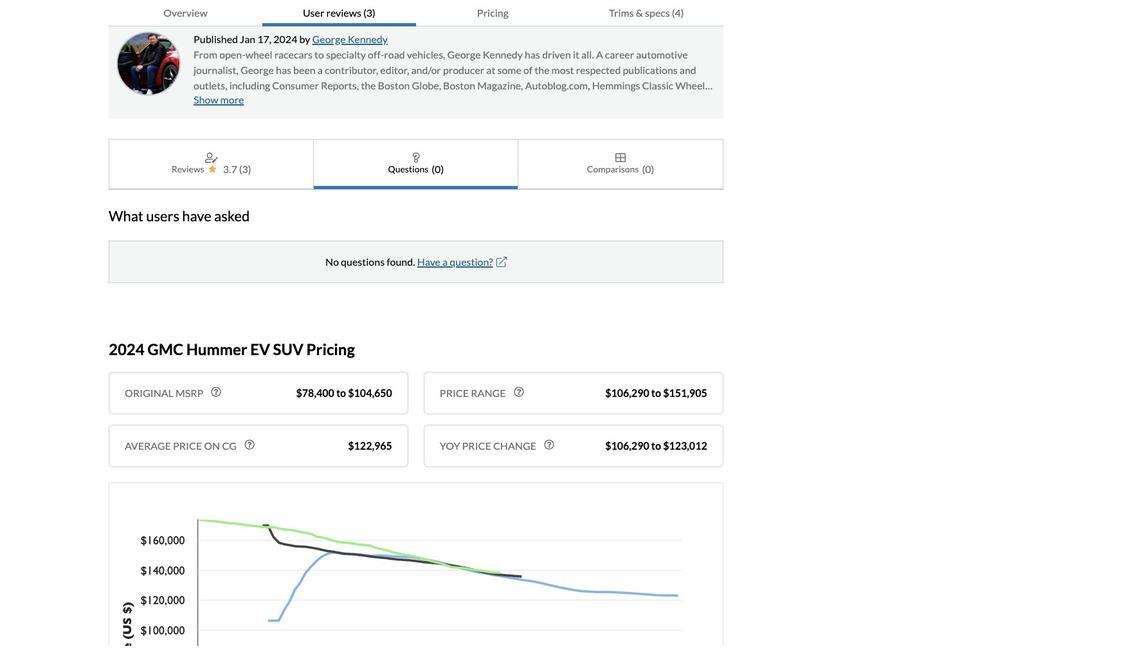 Task type: describe. For each thing, give the bounding box(es) containing it.
question?
[[450, 255, 493, 267]]

$123,012
[[664, 439, 708, 451]]

$78,400 to $104,650
[[296, 386, 392, 399]]

user reviews (3) tab
[[263, 0, 416, 26]]

$106,290 to $123,012
[[606, 439, 708, 451]]

globe,
[[412, 79, 441, 91]]

user
[[303, 6, 325, 19]]

specialty
[[326, 48, 366, 60]]

to for original msrp
[[336, 386, 346, 399]]

external link image
[[497, 256, 507, 267]]

automotive
[[637, 48, 688, 60]]

been
[[293, 63, 316, 76]]

show more
[[194, 93, 244, 105]]

question circle image for price range
[[514, 386, 524, 397]]

tab list containing overview
[[109, 0, 724, 26]]

journal,
[[330, 94, 366, 107]]

1 vertical spatial the
[[361, 79, 376, 91]]

pricing inside tab
[[477, 6, 509, 19]]

$78,400
[[296, 386, 335, 399]]

published
[[194, 33, 238, 45]]

0 horizontal spatial the
[[260, 94, 275, 107]]

2 boston from the left
[[443, 79, 476, 91]]

average price on cg
[[125, 439, 237, 451]]

wheels,
[[676, 79, 712, 91]]

no questions found.
[[326, 255, 415, 267]]

$106,290 for $106,290 to $123,012
[[606, 439, 650, 451]]

jan
[[240, 33, 256, 45]]

have a question?
[[417, 255, 493, 267]]

users
[[146, 207, 180, 225]]

0 horizontal spatial 2024
[[109, 340, 145, 359]]

question circle image for original msrp
[[211, 386, 222, 397]]

1 vertical spatial a
[[443, 255, 448, 267]]

comparisons
[[587, 163, 639, 174]]

ev
[[250, 340, 270, 359]]

gmc
[[148, 340, 183, 359]]

original msrp
[[125, 386, 203, 399]]

driven
[[543, 48, 571, 60]]

&
[[636, 6, 644, 19]]

journalist,
[[194, 63, 239, 76]]

1 vertical spatial george
[[448, 48, 481, 60]]

question circle image
[[544, 439, 555, 450]]

what
[[109, 207, 144, 225]]

all.
[[582, 48, 594, 60]]

road
[[384, 48, 405, 60]]

on
[[204, 439, 220, 451]]

of
[[524, 63, 533, 76]]

what users have asked
[[109, 207, 250, 225]]

reviews count element
[[239, 161, 251, 177]]

by
[[300, 33, 310, 45]]

trims & specs (4)
[[609, 6, 684, 19]]

classic
[[643, 79, 674, 91]]

including
[[229, 79, 270, 91]]

1 horizontal spatial 2024
[[274, 33, 298, 45]]

overview tab
[[109, 0, 263, 26]]

have a question? link
[[417, 255, 507, 267]]

producer
[[443, 63, 485, 76]]

questions
[[388, 163, 429, 174]]

original
[[125, 386, 174, 399]]

racecars
[[275, 48, 313, 60]]

questions (0)
[[388, 163, 444, 175]]

contributor,
[[325, 63, 379, 76]]

a
[[596, 48, 603, 60]]

have
[[417, 255, 441, 267]]

editor,
[[380, 63, 410, 76]]

$104,650
[[348, 386, 392, 399]]

range
[[471, 386, 506, 399]]

$122,965
[[348, 439, 392, 451]]

$151,905
[[664, 386, 708, 399]]

magazine,
[[478, 79, 523, 91]]

price range
[[440, 386, 506, 399]]

(3) inside tab
[[364, 6, 376, 19]]

and/or
[[411, 63, 441, 76]]

msrp
[[176, 386, 203, 399]]

hemmings
[[592, 79, 641, 91]]

$106,290 to $151,905
[[606, 386, 708, 399]]

$106,290 for $106,290 to $151,905
[[606, 386, 650, 399]]

to for price range
[[652, 386, 662, 399]]

have
[[182, 207, 212, 225]]

a inside from open-wheel racecars to specialty off-road vehicles, george kennedy has driven it all. a career automotive journalist, george has been a contributor, editor, and/or producer at some of the most respected publications and outlets, including consumer reports, the boston globe, boston magazine, autoblog.com, hemmings classic wheels, boldride.com, the providence journal, and wheelstv.
[[318, 63, 323, 76]]

kennedy inside from open-wheel racecars to specialty off-road vehicles, george kennedy has driven it all. a career automotive journalist, george has been a contributor, editor, and/or producer at some of the most respected publications and outlets, including consumer reports, the boston globe, boston magazine, autoblog.com, hemmings classic wheels, boldride.com, the providence journal, and wheelstv.
[[483, 48, 523, 60]]

career
[[605, 48, 635, 60]]

1 vertical spatial and
[[368, 94, 385, 107]]

0 vertical spatial the
[[535, 63, 550, 76]]

change
[[493, 439, 537, 451]]

hummer
[[186, 340, 247, 359]]

reviews
[[327, 6, 362, 19]]



Task type: locate. For each thing, give the bounding box(es) containing it.
0 horizontal spatial boston
[[378, 79, 410, 91]]

has down racecars
[[276, 63, 291, 76]]

outlets,
[[194, 79, 228, 91]]

0 vertical spatial tab list
[[109, 0, 724, 26]]

tab list up vehicles,
[[109, 0, 724, 26]]

tab list
[[109, 0, 724, 26], [109, 139, 724, 190]]

0 horizontal spatial pricing
[[307, 340, 355, 359]]

user reviews (3)
[[303, 6, 376, 19]]

2 horizontal spatial george
[[448, 48, 481, 60]]

1 horizontal spatial a
[[443, 255, 448, 267]]

1 horizontal spatial question circle image
[[244, 439, 255, 450]]

boldride.com,
[[194, 94, 258, 107]]

question circle image right the cg
[[244, 439, 255, 450]]

kennedy up some
[[483, 48, 523, 60]]

reports,
[[321, 79, 359, 91]]

17,
[[258, 33, 272, 45]]

0 vertical spatial $106,290
[[606, 386, 650, 399]]

0 vertical spatial and
[[680, 63, 697, 76]]

1 boston from the left
[[378, 79, 410, 91]]

average
[[125, 439, 171, 451]]

1 price from the left
[[173, 439, 202, 451]]

(0) for comparisons (0)
[[642, 163, 655, 175]]

wheelstv.
[[387, 94, 435, 107]]

suv
[[273, 340, 304, 359]]

2024 up racecars
[[274, 33, 298, 45]]

1 $106,290 from the top
[[606, 386, 650, 399]]

1 horizontal spatial kennedy
[[483, 48, 523, 60]]

cg
[[222, 439, 237, 451]]

0 horizontal spatial price
[[173, 439, 202, 451]]

a
[[318, 63, 323, 76], [443, 255, 448, 267]]

1 horizontal spatial pricing
[[477, 6, 509, 19]]

publications
[[623, 63, 678, 76]]

a right been
[[318, 63, 323, 76]]

0 horizontal spatial has
[[276, 63, 291, 76]]

respected
[[576, 63, 621, 76]]

$106,290 left $123,012
[[606, 439, 650, 451]]

kennedy
[[348, 33, 388, 45], [483, 48, 523, 60]]

pricing tab
[[416, 0, 570, 26]]

asked
[[214, 207, 250, 225]]

to inside from open-wheel racecars to specialty off-road vehicles, george kennedy has driven it all. a career automotive journalist, george has been a contributor, editor, and/or producer at some of the most respected publications and outlets, including consumer reports, the boston globe, boston magazine, autoblog.com, hemmings classic wheels, boldride.com, the providence journal, and wheelstv.
[[315, 48, 324, 60]]

(3) right 3.7
[[239, 163, 251, 175]]

0 vertical spatial a
[[318, 63, 323, 76]]

open-
[[220, 48, 246, 60]]

2024 left 'gmc'
[[109, 340, 145, 359]]

2024
[[274, 33, 298, 45], [109, 340, 145, 359]]

(0)
[[432, 163, 444, 175], [642, 163, 655, 175]]

at
[[487, 63, 496, 76]]

boston down producer
[[443, 79, 476, 91]]

1 horizontal spatial (0)
[[642, 163, 655, 175]]

overview
[[164, 6, 208, 19]]

more
[[220, 93, 244, 105]]

yoy price change
[[440, 439, 537, 451]]

pricing up at
[[477, 6, 509, 19]]

george up 'specialty'
[[312, 33, 346, 45]]

2 horizontal spatial the
[[535, 63, 550, 76]]

question circle image right msrp
[[211, 386, 222, 397]]

pricing
[[477, 6, 509, 19], [307, 340, 355, 359]]

0 horizontal spatial george
[[241, 63, 274, 76]]

1 vertical spatial (3)
[[239, 163, 251, 175]]

question circle image right range
[[514, 386, 524, 397]]

price for on
[[173, 439, 202, 451]]

pricing right the suv
[[307, 340, 355, 359]]

0 vertical spatial george
[[312, 33, 346, 45]]

price left on
[[173, 439, 202, 451]]

3.7 (3)
[[223, 163, 251, 175]]

george
[[312, 33, 346, 45], [448, 48, 481, 60], [241, 63, 274, 76]]

show
[[194, 93, 218, 105]]

0 horizontal spatial (0)
[[432, 163, 444, 175]]

question image
[[412, 152, 420, 163]]

2 horizontal spatial question circle image
[[514, 386, 524, 397]]

published jan 17, 2024 by george kennedy
[[194, 33, 388, 45]]

has
[[525, 48, 541, 60], [276, 63, 291, 76]]

the down the including
[[260, 94, 275, 107]]

and up wheels, on the top of page
[[680, 63, 697, 76]]

no
[[326, 255, 339, 267]]

0 vertical spatial (3)
[[364, 6, 376, 19]]

1 vertical spatial tab list
[[109, 139, 724, 190]]

1 tab list from the top
[[109, 0, 724, 26]]

2024 gmc hummer ev suv pricing
[[109, 340, 355, 359]]

price right yoy
[[462, 439, 492, 451]]

from open-wheel racecars to specialty off-road vehicles, george kennedy has driven it all. a career automotive journalist, george has been a contributor, editor, and/or producer at some of the most respected publications and outlets, including consumer reports, the boston globe, boston magazine, autoblog.com, hemmings classic wheels, boldride.com, the providence journal, and wheelstv.
[[194, 48, 712, 107]]

1 vertical spatial kennedy
[[483, 48, 523, 60]]

questions count element
[[432, 161, 444, 177]]

questions
[[341, 255, 385, 267]]

$106,290 left $151,905
[[606, 386, 650, 399]]

1 vertical spatial pricing
[[307, 340, 355, 359]]

th large image
[[616, 152, 626, 163]]

0 vertical spatial has
[[525, 48, 541, 60]]

question circle image
[[211, 386, 222, 397], [514, 386, 524, 397], [244, 439, 255, 450]]

(3) right reviews
[[364, 6, 376, 19]]

0 vertical spatial kennedy
[[348, 33, 388, 45]]

and right journal,
[[368, 94, 385, 107]]

boston down editor,
[[378, 79, 410, 91]]

yoy
[[440, 439, 460, 451]]

the
[[535, 63, 550, 76], [361, 79, 376, 91], [260, 94, 275, 107]]

found.
[[387, 255, 415, 267]]

specs
[[645, 6, 670, 19]]

price
[[173, 439, 202, 451], [462, 439, 492, 451]]

(0) right 'th large' image
[[642, 163, 655, 175]]

the right "of"
[[535, 63, 550, 76]]

comparisons count element
[[642, 161, 655, 177]]

a right have at the left top of the page
[[443, 255, 448, 267]]

tab list down wheelstv.
[[109, 139, 724, 190]]

some
[[498, 63, 522, 76]]

(0) for questions (0)
[[432, 163, 444, 175]]

1 horizontal spatial george
[[312, 33, 346, 45]]

1 horizontal spatial the
[[361, 79, 376, 91]]

boston
[[378, 79, 410, 91], [443, 79, 476, 91]]

0 horizontal spatial kennedy
[[348, 33, 388, 45]]

george up producer
[[448, 48, 481, 60]]

george kennedy link
[[312, 33, 388, 45]]

question circle image for average price on cg
[[244, 439, 255, 450]]

george down wheel
[[241, 63, 274, 76]]

1 horizontal spatial has
[[525, 48, 541, 60]]

off-
[[368, 48, 384, 60]]

consumer
[[272, 79, 319, 91]]

0 horizontal spatial and
[[368, 94, 385, 107]]

2 tab list from the top
[[109, 139, 724, 190]]

most
[[552, 63, 574, 76]]

wheel
[[246, 48, 273, 60]]

show more button
[[194, 93, 244, 105]]

to up been
[[315, 48, 324, 60]]

comparisons (0)
[[587, 163, 655, 175]]

0 horizontal spatial (3)
[[239, 163, 251, 175]]

autoblog.com,
[[525, 79, 590, 91]]

reviews
[[172, 163, 204, 174]]

price
[[440, 386, 469, 399]]

3.7
[[223, 163, 237, 175]]

tab list containing 3.7
[[109, 139, 724, 190]]

the down contributor,
[[361, 79, 376, 91]]

0 vertical spatial 2024
[[274, 33, 298, 45]]

1 horizontal spatial boston
[[443, 79, 476, 91]]

has up "of"
[[525, 48, 541, 60]]

user edit image
[[205, 152, 218, 163]]

trims & specs (4) tab
[[570, 0, 724, 26]]

1 vertical spatial $106,290
[[606, 439, 650, 451]]

to right $78,400
[[336, 386, 346, 399]]

vehicles,
[[407, 48, 446, 60]]

0 horizontal spatial question circle image
[[211, 386, 222, 397]]

to left $151,905
[[652, 386, 662, 399]]

2 (0) from the left
[[642, 163, 655, 175]]

providence
[[277, 94, 328, 107]]

2 vertical spatial the
[[260, 94, 275, 107]]

it
[[573, 48, 580, 60]]

2 vertical spatial george
[[241, 63, 274, 76]]

2 $106,290 from the top
[[606, 439, 650, 451]]

1 vertical spatial has
[[276, 63, 291, 76]]

to for yoy price change
[[652, 439, 662, 451]]

(0) right question 'icon'
[[432, 163, 444, 175]]

1 horizontal spatial price
[[462, 439, 492, 451]]

2 price from the left
[[462, 439, 492, 451]]

1 horizontal spatial (3)
[[364, 6, 376, 19]]

to left $123,012
[[652, 439, 662, 451]]

from
[[194, 48, 218, 60]]

(4)
[[672, 6, 684, 19]]

0 horizontal spatial a
[[318, 63, 323, 76]]

price for change
[[462, 439, 492, 451]]

and
[[680, 63, 697, 76], [368, 94, 385, 107]]

1 horizontal spatial and
[[680, 63, 697, 76]]

kennedy up off- on the top left of the page
[[348, 33, 388, 45]]

0 vertical spatial pricing
[[477, 6, 509, 19]]

1 (0) from the left
[[432, 163, 444, 175]]

1 vertical spatial 2024
[[109, 340, 145, 359]]



Task type: vqa. For each thing, say whether or not it's contained in the screenshot.
Vehicle price at the left bottom of the page
no



